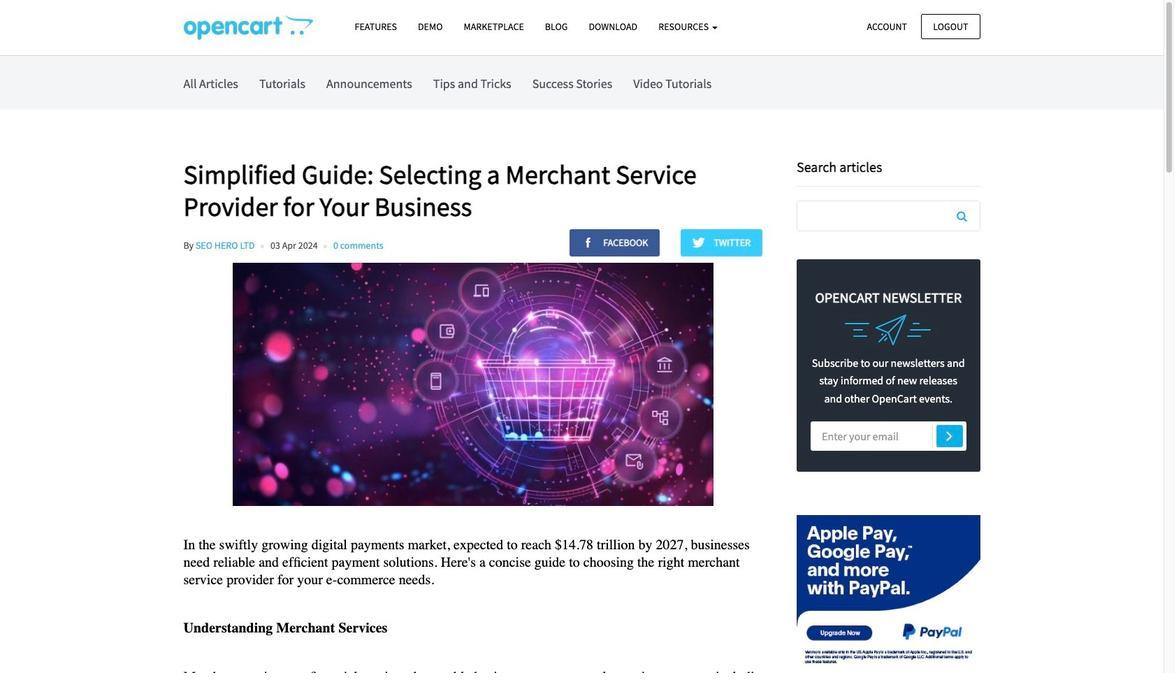 Task type: locate. For each thing, give the bounding box(es) containing it.
None text field
[[798, 201, 980, 231]]

Enter your email text field
[[811, 422, 967, 451]]

angle right image
[[947, 427, 953, 444]]

simplified guide: selecting a merchant service provider for your business image
[[184, 15, 313, 40]]



Task type: describe. For each thing, give the bounding box(es) containing it.
paypal blog image
[[797, 500, 981, 673]]

search image
[[957, 210, 968, 222]]

social twitter image
[[693, 236, 712, 249]]

social facebook image
[[582, 236, 602, 249]]



Task type: vqa. For each thing, say whether or not it's contained in the screenshot.
option
no



